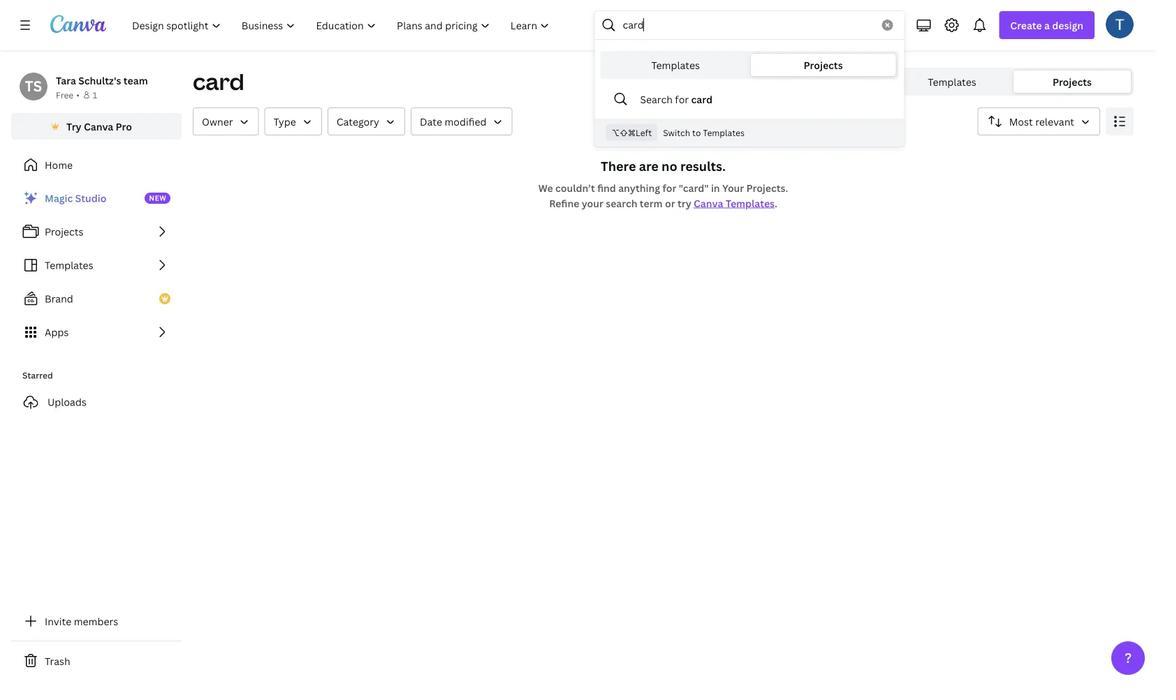 Task type: locate. For each thing, give the bounding box(es) containing it.
type
[[274, 115, 296, 128]]

1 horizontal spatial projects
[[804, 58, 843, 72]]

Category button
[[328, 108, 405, 136]]

apps link
[[11, 319, 182, 347]]

a
[[1045, 19, 1050, 32]]

canva templates .
[[694, 197, 778, 210]]

list
[[11, 184, 182, 347]]

0 vertical spatial templates link
[[894, 71, 1011, 93]]

0 horizontal spatial canva
[[84, 120, 113, 133]]

canva right try
[[84, 120, 113, 133]]

Date modified button
[[411, 108, 513, 136]]

brand
[[45, 292, 73, 306]]

tara schultz's team element
[[20, 73, 48, 101]]

0 vertical spatial canva
[[84, 120, 113, 133]]

are
[[639, 158, 659, 175]]

create a design button
[[1000, 11, 1095, 39]]

templates
[[652, 58, 700, 72], [928, 75, 977, 88], [703, 127, 745, 138], [726, 197, 775, 210], [45, 259, 93, 272]]

None search field
[[595, 11, 905, 147]]

projects button
[[751, 54, 896, 76]]

uploads link
[[11, 389, 182, 416]]

invite members
[[45, 615, 118, 629]]

for inside we couldn't find anything for "card" in your projects. refine your search term or try
[[663, 181, 677, 195]]

members
[[74, 615, 118, 629]]

0 horizontal spatial templates link
[[11, 252, 182, 280]]

1 horizontal spatial canva
[[694, 197, 723, 210]]

1 horizontal spatial card
[[691, 92, 713, 106]]

for right search at top right
[[675, 92, 689, 106]]

templates button
[[603, 54, 748, 76]]

templates link
[[894, 71, 1011, 93], [11, 252, 182, 280]]

tara
[[56, 74, 76, 87]]

create
[[1011, 19, 1042, 32]]

owner
[[202, 115, 233, 128]]

find
[[598, 181, 616, 195]]

0 horizontal spatial card
[[193, 66, 244, 97]]

1 vertical spatial for
[[663, 181, 677, 195]]

your
[[723, 181, 744, 195]]

uploads button
[[11, 389, 182, 416]]

for
[[675, 92, 689, 106], [663, 181, 677, 195]]

projects
[[804, 58, 843, 72], [1053, 75, 1092, 88], [45, 225, 83, 239]]

uploads
[[48, 396, 87, 409]]

Type button
[[265, 108, 322, 136]]

Search search field
[[623, 12, 874, 38]]

brand link
[[11, 285, 182, 313]]

Most relevant button
[[978, 108, 1101, 136]]

invite members button
[[11, 608, 182, 636]]

search for card
[[640, 92, 713, 106]]

for up or
[[663, 181, 677, 195]]

home
[[45, 158, 73, 172]]

switch
[[663, 127, 691, 138]]

1 horizontal spatial templates link
[[894, 71, 1011, 93]]

2 horizontal spatial projects
[[1053, 75, 1092, 88]]

pro
[[116, 120, 132, 133]]

canva templates link
[[694, 197, 775, 210]]

free •
[[56, 89, 80, 101]]

magic
[[45, 192, 73, 205]]

1 vertical spatial templates link
[[11, 252, 182, 280]]

card up switch to templates
[[691, 92, 713, 106]]

switch to templates
[[663, 127, 745, 138]]

try canva pro button
[[11, 113, 182, 140]]

canva
[[84, 120, 113, 133], [694, 197, 723, 210]]

card up owner
[[193, 66, 244, 97]]

term
[[640, 197, 663, 210]]

modified
[[445, 115, 487, 128]]

free
[[56, 89, 74, 101]]

try
[[66, 120, 82, 133]]

your
[[582, 197, 604, 210]]

0 vertical spatial projects
[[804, 58, 843, 72]]

category
[[337, 115, 379, 128]]

•
[[76, 89, 80, 101]]

Owner button
[[193, 108, 259, 136]]

or
[[665, 197, 675, 210]]

1 vertical spatial canva
[[694, 197, 723, 210]]

anything
[[619, 181, 660, 195]]

search
[[640, 92, 673, 106]]

canva down in
[[694, 197, 723, 210]]

0 vertical spatial for
[[675, 92, 689, 106]]

card
[[193, 66, 244, 97], [691, 92, 713, 106]]

0 horizontal spatial projects
[[45, 225, 83, 239]]



Task type: vqa. For each thing, say whether or not it's contained in the screenshot.
the bottom you
no



Task type: describe. For each thing, give the bounding box(es) containing it.
to
[[693, 127, 701, 138]]

studio
[[75, 192, 107, 205]]

projects inside 'button'
[[804, 58, 843, 72]]

magic studio
[[45, 192, 107, 205]]

invite
[[45, 615, 71, 629]]

in
[[711, 181, 720, 195]]

trash
[[45, 655, 70, 668]]

design
[[1053, 19, 1084, 32]]

templates inside templates button
[[652, 58, 700, 72]]

2 vertical spatial projects
[[45, 225, 83, 239]]

most
[[1010, 115, 1033, 128]]

card inside search box
[[691, 92, 713, 106]]

couldn't
[[556, 181, 595, 195]]

there are no results.
[[601, 158, 726, 175]]

home link
[[11, 151, 182, 179]]

most relevant
[[1010, 115, 1075, 128]]

tara schultz's team image
[[20, 73, 48, 101]]

results.
[[681, 158, 726, 175]]

relevant
[[1036, 115, 1075, 128]]

we
[[539, 181, 553, 195]]

we couldn't find anything for "card" in your projects. refine your search term or try
[[539, 181, 788, 210]]

create a design
[[1011, 19, 1084, 32]]

search
[[606, 197, 638, 210]]

date
[[420, 115, 442, 128]]

projects link
[[11, 218, 182, 246]]

for inside search box
[[675, 92, 689, 106]]

top level navigation element
[[123, 11, 561, 39]]

trash link
[[11, 648, 182, 676]]

try
[[678, 197, 692, 210]]

projects.
[[747, 181, 788, 195]]

there
[[601, 158, 636, 175]]

1
[[93, 89, 97, 101]]

list containing magic studio
[[11, 184, 182, 347]]

canva inside button
[[84, 120, 113, 133]]

.
[[775, 197, 778, 210]]

tara schultz image
[[1106, 10, 1134, 38]]

new
[[149, 194, 167, 203]]

refine
[[549, 197, 580, 210]]

tara schultz's team
[[56, 74, 148, 87]]

"card"
[[679, 181, 709, 195]]

try canva pro
[[66, 120, 132, 133]]

date modified
[[420, 115, 487, 128]]

no
[[662, 158, 678, 175]]

none search field containing templates
[[595, 11, 905, 147]]

schultz's
[[78, 74, 121, 87]]

apps
[[45, 326, 69, 339]]

starred
[[22, 370, 53, 382]]

⌥⇧⌘left
[[612, 127, 652, 138]]

team
[[124, 74, 148, 87]]

1 vertical spatial projects
[[1053, 75, 1092, 88]]



